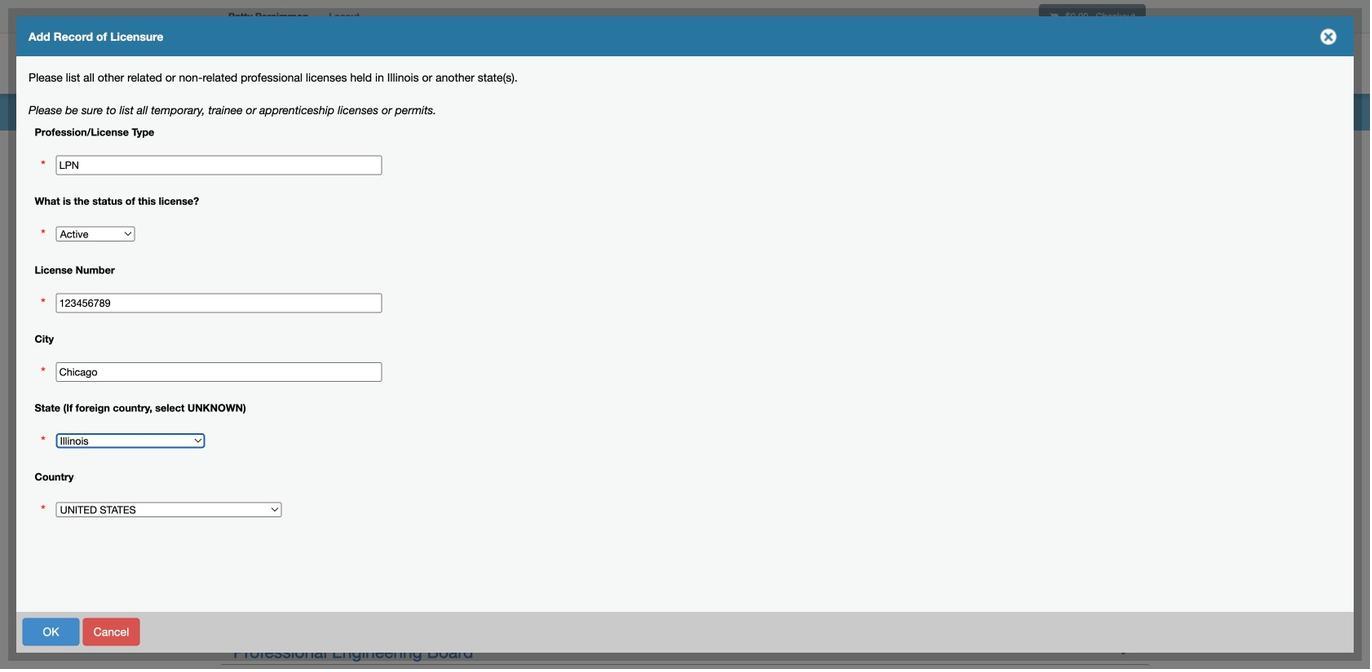 Task type: vqa. For each thing, say whether or not it's contained in the screenshot.
the left 'Illinois'
no



Task type: locate. For each thing, give the bounding box(es) containing it.
illinois department of financial and professional regulation image
[[220, 37, 592, 89]]

None text field
[[56, 362, 382, 382]]

shopping cart image
[[1050, 12, 1059, 21]]

None button
[[22, 618, 80, 646], [83, 618, 140, 646], [235, 618, 301, 646], [304, 618, 349, 646], [1235, 618, 1336, 646], [22, 618, 80, 646], [83, 618, 140, 646], [235, 618, 301, 646], [304, 618, 349, 646], [1235, 618, 1336, 646]]

close window image
[[1316, 24, 1342, 50]]

None text field
[[56, 155, 382, 175], [56, 293, 382, 313], [56, 155, 382, 175], [56, 293, 382, 313]]

chevron down image
[[1115, 640, 1132, 657]]

close window image
[[1316, 24, 1342, 50]]



